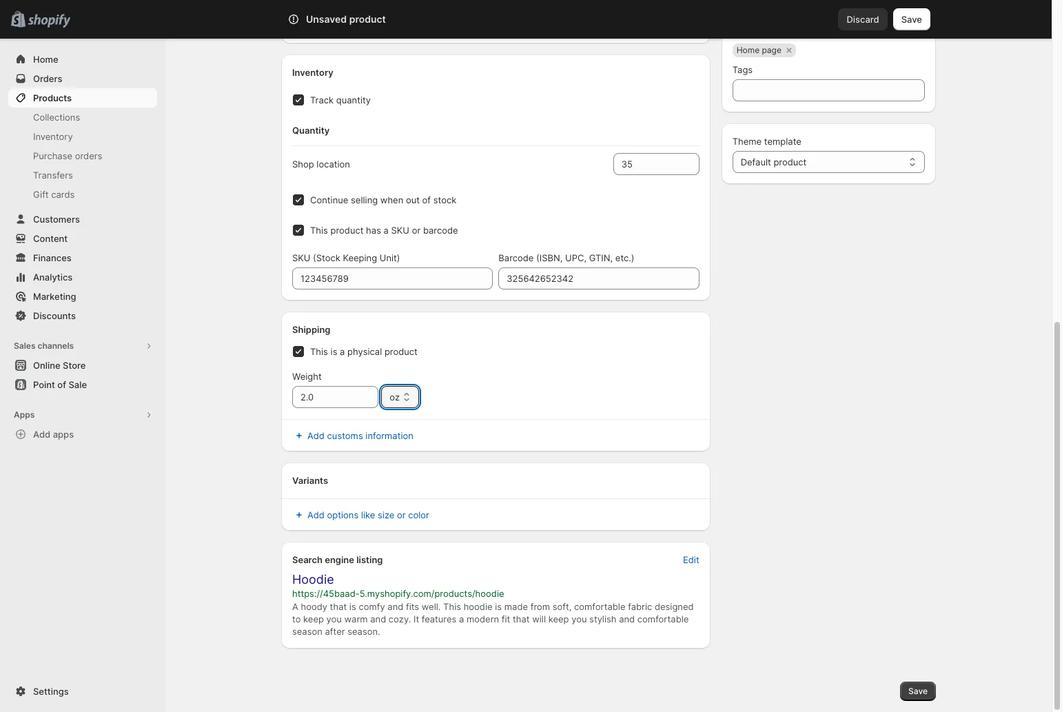 Task type: vqa. For each thing, say whether or not it's contained in the screenshot.
about related to products
no



Task type: locate. For each thing, give the bounding box(es) containing it.
customers
[[33, 214, 80, 225]]

sale
[[69, 379, 87, 390]]

it
[[414, 613, 419, 624]]

discard button
[[839, 8, 888, 30]]

1 vertical spatial sku
[[292, 252, 310, 263]]

that
[[330, 601, 347, 612], [513, 613, 530, 624]]

of inside button
[[57, 379, 66, 390]]

online store
[[33, 360, 86, 371]]

product left has
[[331, 225, 364, 236]]

0 horizontal spatial keep
[[303, 613, 324, 624]]

0 horizontal spatial home
[[33, 54, 58, 65]]

warm
[[344, 613, 368, 624]]

1 horizontal spatial that
[[513, 613, 530, 624]]

add left options
[[307, 509, 325, 520]]

1 horizontal spatial comfortable
[[637, 613, 689, 624]]

that down https://45baad-
[[330, 601, 347, 612]]

variants
[[292, 475, 328, 486]]

1 vertical spatial inventory
[[33, 131, 73, 142]]

or right size
[[397, 509, 406, 520]]

search right unsaved
[[349, 14, 378, 25]]

0 horizontal spatial search
[[292, 554, 323, 565]]

settings link
[[8, 682, 157, 701]]

or
[[412, 225, 421, 236], [397, 509, 406, 520]]

unsaved product
[[306, 13, 386, 25]]

0 horizontal spatial is
[[331, 346, 337, 357]]

2 horizontal spatial a
[[459, 613, 464, 624]]

add customs information button
[[284, 426, 708, 445]]

this product has a sku or barcode
[[310, 225, 458, 236]]

fits
[[406, 601, 419, 612]]

save
[[901, 14, 922, 25], [909, 686, 928, 696]]

well.
[[422, 601, 441, 612]]

to
[[292, 613, 301, 624]]

a
[[292, 601, 298, 612]]

0 vertical spatial search
[[349, 14, 378, 25]]

discounts
[[33, 310, 76, 321]]

shop location
[[292, 159, 350, 170]]

of left sale
[[57, 379, 66, 390]]

sku left (stock
[[292, 252, 310, 263]]

product right physical
[[385, 346, 418, 357]]

upc,
[[565, 252, 587, 263]]

0 horizontal spatial comfortable
[[574, 601, 626, 612]]

0 vertical spatial a
[[384, 225, 389, 236]]

0 horizontal spatial of
[[57, 379, 66, 390]]

product down template
[[774, 156, 807, 167]]

engine
[[325, 554, 354, 565]]

like
[[361, 509, 375, 520]]

add customs information
[[307, 430, 413, 441]]

and
[[388, 601, 403, 612], [370, 613, 386, 624], [619, 613, 635, 624]]

physical
[[347, 346, 382, 357]]

this down the shipping
[[310, 346, 328, 357]]

product right unsaved
[[349, 13, 386, 25]]

0 vertical spatial of
[[422, 194, 431, 205]]

gtin,
[[589, 252, 613, 263]]

1 vertical spatial a
[[340, 346, 345, 357]]

of right out
[[422, 194, 431, 205]]

1 horizontal spatial search
[[349, 14, 378, 25]]

you down soft, at bottom right
[[572, 613, 587, 624]]

continue selling when out of stock
[[310, 194, 456, 205]]

information
[[366, 430, 413, 441]]

a left physical
[[340, 346, 345, 357]]

0 vertical spatial or
[[412, 225, 421, 236]]

comfortable up stylish
[[574, 601, 626, 612]]

theme template
[[732, 136, 802, 147]]

sku right has
[[391, 225, 409, 236]]

orders
[[33, 73, 62, 84]]

home
[[737, 45, 760, 55], [33, 54, 58, 65]]

1 you from the left
[[326, 613, 342, 624]]

5.myshopify.com/products/hoodie
[[360, 588, 504, 599]]

1 vertical spatial or
[[397, 509, 406, 520]]

content
[[33, 233, 68, 244]]

inventory up track
[[292, 67, 333, 78]]

2 keep from the left
[[548, 613, 569, 624]]

search engine listing
[[292, 554, 383, 565]]

0 vertical spatial save button
[[893, 8, 931, 30]]

1 vertical spatial of
[[57, 379, 66, 390]]

oz
[[390, 392, 400, 403]]

a right has
[[384, 225, 389, 236]]

add inside button
[[307, 509, 325, 520]]

add left customs
[[307, 430, 325, 441]]

when
[[380, 194, 403, 205]]

1 horizontal spatial a
[[384, 225, 389, 236]]

product
[[349, 13, 386, 25], [774, 156, 807, 167], [331, 225, 364, 236], [385, 346, 418, 357]]

gift
[[33, 189, 49, 200]]

keep down soft, at bottom right
[[548, 613, 569, 624]]

home up orders on the top left
[[33, 54, 58, 65]]

2 vertical spatial this
[[443, 601, 461, 612]]

home for home
[[33, 54, 58, 65]]

0 horizontal spatial and
[[370, 613, 386, 624]]

add left apps
[[33, 429, 51, 440]]

search inside button
[[349, 14, 378, 25]]

home inside home link
[[33, 54, 58, 65]]

0 vertical spatial this
[[310, 225, 328, 236]]

search for search
[[349, 14, 378, 25]]

1 horizontal spatial you
[[572, 613, 587, 624]]

apps
[[14, 409, 35, 420]]

and up the cozy.
[[388, 601, 403, 612]]

or left 'barcode'
[[412, 225, 421, 236]]

add
[[33, 429, 51, 440], [307, 430, 325, 441], [307, 509, 325, 520]]

comfortable
[[574, 601, 626, 612], [637, 613, 689, 624]]

point of sale button
[[0, 375, 165, 394]]

None number field
[[613, 153, 679, 175]]

1 horizontal spatial keep
[[548, 613, 569, 624]]

and down fabric
[[619, 613, 635, 624]]

that down made
[[513, 613, 530, 624]]

of
[[422, 194, 431, 205], [57, 379, 66, 390]]

is up the fit
[[495, 601, 502, 612]]

search for search engine listing
[[292, 554, 323, 565]]

or inside button
[[397, 509, 406, 520]]

0 vertical spatial that
[[330, 601, 347, 612]]

track quantity
[[310, 94, 371, 105]]

fabric
[[628, 601, 652, 612]]

out
[[406, 194, 420, 205]]

online
[[33, 360, 60, 371]]

hoody
[[301, 601, 327, 612]]

home inside the home page link
[[737, 45, 760, 55]]

1 vertical spatial search
[[292, 554, 323, 565]]

sku
[[391, 225, 409, 236], [292, 252, 310, 263]]

home up the tags
[[737, 45, 760, 55]]

1 vertical spatial this
[[310, 346, 328, 357]]

this
[[310, 225, 328, 236], [310, 346, 328, 357], [443, 601, 461, 612]]

and down comfy
[[370, 613, 386, 624]]

inventory up 'purchase'
[[33, 131, 73, 142]]

analytics link
[[8, 267, 157, 287]]

1 horizontal spatial home
[[737, 45, 760, 55]]

hoodie https://45baad-5.myshopify.com/products/hoodie a hoody that is comfy and fits well. this hoodie is made from soft, comfortable fabric designed to keep you warm and cozy. it features a modern fit that will keep you stylish and comfortable season after season.
[[292, 572, 694, 637]]

0 horizontal spatial you
[[326, 613, 342, 624]]

this inside hoodie https://45baad-5.myshopify.com/products/hoodie a hoody that is comfy and fits well. this hoodie is made from soft, comfortable fabric designed to keep you warm and cozy. it features a modern fit that will keep you stylish and comfortable season after season.
[[443, 601, 461, 612]]

continue
[[310, 194, 348, 205]]

0 horizontal spatial or
[[397, 509, 406, 520]]

hoodie
[[464, 601, 493, 612]]

is left physical
[[331, 346, 337, 357]]

Tags text field
[[732, 79, 925, 101]]

settings
[[33, 686, 69, 697]]

search up hoodie
[[292, 554, 323, 565]]

this up the features
[[443, 601, 461, 612]]

2 horizontal spatial and
[[619, 613, 635, 624]]

0 vertical spatial sku
[[391, 225, 409, 236]]

0 horizontal spatial that
[[330, 601, 347, 612]]

keep
[[303, 613, 324, 624], [548, 613, 569, 624]]

keep down hoody
[[303, 613, 324, 624]]

this up (stock
[[310, 225, 328, 236]]

2 vertical spatial a
[[459, 613, 464, 624]]

0 vertical spatial comfortable
[[574, 601, 626, 612]]

online store button
[[0, 356, 165, 375]]

is up warm
[[349, 601, 356, 612]]

save button
[[893, 8, 931, 30], [900, 682, 936, 701]]

default product
[[741, 156, 807, 167]]

you up after at the bottom left
[[326, 613, 342, 624]]

a inside hoodie https://45baad-5.myshopify.com/products/hoodie a hoody that is comfy and fits well. this hoodie is made from soft, comfortable fabric designed to keep you warm and cozy. it features a modern fit that will keep you stylish and comfortable season after season.
[[459, 613, 464, 624]]

a down hoodie
[[459, 613, 464, 624]]

comfortable down designed at the right bottom of page
[[637, 613, 689, 624]]

default
[[741, 156, 771, 167]]

1 horizontal spatial inventory
[[292, 67, 333, 78]]

comfy
[[359, 601, 385, 612]]

add apps
[[33, 429, 74, 440]]

online store link
[[8, 356, 157, 375]]



Task type: describe. For each thing, give the bounding box(es) containing it.
page
[[762, 45, 782, 55]]

edit
[[683, 554, 699, 565]]

this is a physical product
[[310, 346, 418, 357]]

product for default
[[774, 156, 807, 167]]

transfers link
[[8, 165, 157, 185]]

1 vertical spatial that
[[513, 613, 530, 624]]

shop
[[292, 159, 314, 170]]

SKU (Stock Keeping Unit) text field
[[292, 267, 493, 289]]

hoodie
[[292, 572, 334, 587]]

store
[[63, 360, 86, 371]]

(isbn,
[[536, 252, 563, 263]]

fit
[[502, 613, 510, 624]]

customs
[[327, 430, 363, 441]]

sales
[[14, 341, 36, 351]]

will
[[532, 613, 546, 624]]

orders link
[[8, 69, 157, 88]]

marketing link
[[8, 287, 157, 306]]

1 vertical spatial comfortable
[[637, 613, 689, 624]]

this for this product has a sku or barcode
[[310, 225, 328, 236]]

add apps button
[[8, 425, 157, 444]]

0 horizontal spatial inventory
[[33, 131, 73, 142]]

1 vertical spatial save
[[909, 686, 928, 696]]

point of sale
[[33, 379, 87, 390]]

home link
[[8, 50, 157, 69]]

0 horizontal spatial sku
[[292, 252, 310, 263]]

product for unsaved
[[349, 13, 386, 25]]

finances
[[33, 252, 72, 263]]

2 you from the left
[[572, 613, 587, 624]]

1 vertical spatial save button
[[900, 682, 936, 701]]

tags
[[732, 64, 753, 75]]

1 horizontal spatial sku
[[391, 225, 409, 236]]

add for add customs information
[[307, 430, 325, 441]]

theme
[[732, 136, 762, 147]]

0 vertical spatial save
[[901, 14, 922, 25]]

edit button
[[675, 550, 708, 569]]

1 horizontal spatial of
[[422, 194, 431, 205]]

apps button
[[8, 405, 157, 425]]

shipping
[[292, 324, 331, 335]]

stock
[[433, 194, 456, 205]]

point of sale link
[[8, 375, 157, 394]]

season.
[[348, 626, 380, 637]]

purchase
[[33, 150, 72, 161]]

features
[[422, 613, 457, 624]]

content link
[[8, 229, 157, 248]]

transfers
[[33, 170, 73, 181]]

has
[[366, 225, 381, 236]]

modern
[[467, 613, 499, 624]]

2 horizontal spatial is
[[495, 601, 502, 612]]

add for add apps
[[33, 429, 51, 440]]

selling
[[351, 194, 378, 205]]

track
[[310, 94, 334, 105]]

https://45baad-
[[292, 588, 360, 599]]

season
[[292, 626, 322, 637]]

listing
[[356, 554, 383, 565]]

home page link
[[737, 43, 782, 57]]

purchase orders
[[33, 150, 102, 161]]

size
[[378, 509, 395, 520]]

unit)
[[380, 252, 400, 263]]

soft,
[[553, 601, 572, 612]]

finances link
[[8, 248, 157, 267]]

sku (stock keeping unit)
[[292, 252, 400, 263]]

channels
[[38, 341, 74, 351]]

0 horizontal spatial a
[[340, 346, 345, 357]]

quantity
[[292, 125, 330, 136]]

barcode (isbn, upc, gtin, etc.)
[[499, 252, 635, 263]]

Weight text field
[[292, 386, 379, 408]]

home for home page
[[737, 45, 760, 55]]

point
[[33, 379, 55, 390]]

inventory link
[[8, 127, 157, 146]]

gift cards
[[33, 189, 75, 200]]

stylish
[[589, 613, 617, 624]]

add for add options like size or color
[[307, 509, 325, 520]]

add options like size or color
[[307, 509, 429, 520]]

0 vertical spatial inventory
[[292, 67, 333, 78]]

1 horizontal spatial is
[[349, 601, 356, 612]]

discounts link
[[8, 306, 157, 325]]

purchase orders link
[[8, 146, 157, 165]]

made
[[504, 601, 528, 612]]

etc.)
[[615, 252, 635, 263]]

(stock
[[313, 252, 340, 263]]

barcode
[[499, 252, 534, 263]]

1 horizontal spatial and
[[388, 601, 403, 612]]

keeping
[[343, 252, 377, 263]]

quantity
[[336, 94, 371, 105]]

products link
[[8, 88, 157, 108]]

collections link
[[8, 108, 157, 127]]

barcode
[[423, 225, 458, 236]]

search button
[[326, 8, 726, 30]]

product for this
[[331, 225, 364, 236]]

shopify image
[[28, 14, 70, 28]]

cozy.
[[389, 613, 411, 624]]

weight
[[292, 371, 322, 382]]

cards
[[51, 189, 75, 200]]

customers link
[[8, 210, 157, 229]]

sales channels button
[[8, 336, 157, 356]]

1 keep from the left
[[303, 613, 324, 624]]

Barcode (ISBN, UPC, GTIN, etc.) text field
[[499, 267, 699, 289]]

collections
[[33, 112, 80, 123]]

add options like size or color button
[[284, 505, 438, 525]]

1 horizontal spatial or
[[412, 225, 421, 236]]

location
[[317, 159, 350, 170]]

this for this is a physical product
[[310, 346, 328, 357]]



